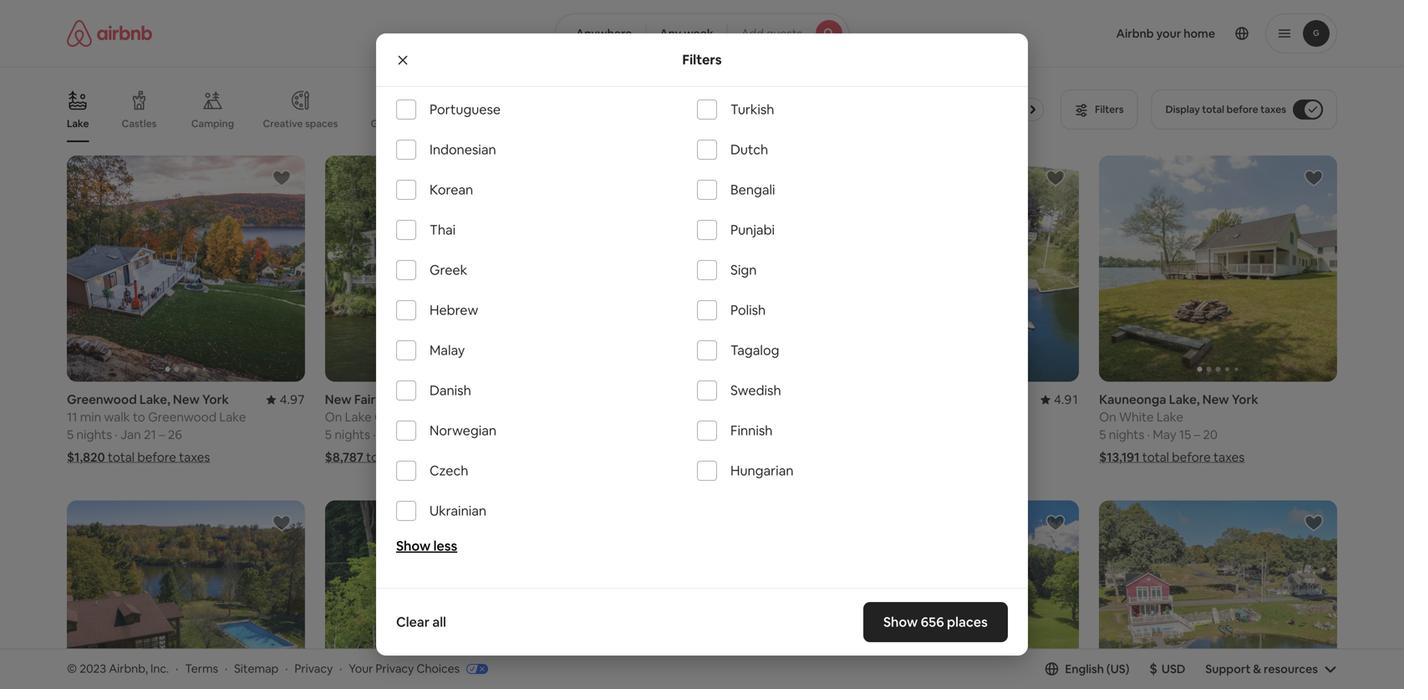 Task type: locate. For each thing, give the bounding box(es) containing it.
0 horizontal spatial show
[[396, 537, 431, 554]]

© 2023 airbnb, inc. ·
[[67, 661, 178, 676]]

$1,820
[[67, 449, 105, 465]]

total down jan
[[108, 449, 135, 465]]

amazing views
[[659, 117, 730, 130]]

privacy right "your" at left
[[376, 661, 414, 676]]

·
[[115, 426, 118, 443], [373, 426, 376, 443], [1148, 426, 1151, 443], [176, 661, 178, 676], [225, 661, 228, 676], [285, 661, 288, 676], [340, 661, 342, 676]]

lake, inside kauneonga lake, new york on white lake 5 nights · may 15 – 20 $13,191 total before taxes
[[1170, 391, 1200, 408]]

new
[[173, 391, 200, 408], [325, 391, 352, 408], [644, 391, 671, 408], [1203, 391, 1230, 408]]

· left "your" at left
[[340, 661, 342, 676]]

turkish
[[731, 101, 775, 118]]

may inside may 16 – 21 total before taxes
[[637, 426, 661, 443]]

danish
[[430, 382, 471, 399]]

may left 15
[[1153, 426, 1177, 443]]

lake, up to
[[140, 391, 170, 408]]

2 lake, from the left
[[1170, 391, 1200, 408]]

21 inside greenwood lake, new york 11 min walk to greenwood lake 5 nights · jan 21 – 26 $1,820 total before taxes
[[144, 426, 156, 443]]

taxes
[[1261, 103, 1287, 116], [179, 449, 210, 465], [438, 449, 469, 465], [690, 449, 721, 465], [1214, 449, 1245, 465]]

taxes inside kauneonga lake, new york on white lake 5 nights · may 15 – 20 $13,191 total before taxes
[[1214, 449, 1245, 465]]

1 horizontal spatial lake,
[[1170, 391, 1200, 408]]

new up the 20
[[1203, 391, 1230, 408]]

privacy inside your privacy choices link
[[376, 661, 414, 676]]

lake, for kauneonga
[[1170, 391, 1200, 408]]

show left map on the bottom of page
[[664, 587, 694, 603]]

hebrew
[[430, 301, 479, 319]]

on left the white
[[1100, 409, 1117, 425]]

candlewood
[[375, 409, 448, 425]]

show
[[396, 537, 431, 554], [664, 587, 694, 603], [884, 613, 918, 630]]

total right $13,191
[[1143, 449, 1170, 465]]

lake, inside greenwood lake, new york 11 min walk to greenwood lake 5 nights · jan 21 – 26 $1,820 total before taxes
[[140, 391, 170, 408]]

new up 26
[[173, 391, 200, 408]]

· down the white
[[1148, 426, 1151, 443]]

terms · sitemap · privacy ·
[[185, 661, 342, 676]]

21 inside new fairfield, connecticut on lake candlewood 5 nights · dec 16 – 21 $8,787 total before taxes
[[429, 426, 441, 443]]

0 horizontal spatial may
[[637, 426, 661, 443]]

may inside kauneonga lake, new york on white lake 5 nights · may 15 – 20 $13,191 total before taxes
[[1153, 426, 1177, 443]]

new inside new fairfield, connecticut on lake candlewood 5 nights · dec 16 – 21 $8,787 total before taxes
[[325, 391, 352, 408]]

5 up $13,191
[[1100, 426, 1107, 443]]

1 horizontal spatial 21
[[429, 426, 441, 443]]

0 horizontal spatial on
[[325, 409, 342, 425]]

4.97 out of 5 average rating image
[[266, 391, 305, 408]]

1 horizontal spatial 5
[[325, 426, 332, 443]]

1 horizontal spatial nights
[[335, 426, 370, 443]]

nights down the white
[[1109, 426, 1145, 443]]

sitemap
[[234, 661, 279, 676]]

$8,787
[[325, 449, 364, 465]]

on inside kauneonga lake, new york on white lake 5 nights · may 15 – 20 $13,191 total before taxes
[[1100, 409, 1117, 425]]

– inside kauneonga lake, new york on white lake 5 nights · may 15 – 20 $13,191 total before taxes
[[1195, 426, 1201, 443]]

– left 26
[[159, 426, 165, 443]]

on up $8,787
[[325, 409, 342, 425]]

before down 15
[[1173, 449, 1211, 465]]

16 up total before taxes 'button'
[[663, 426, 676, 443]]

before down dec
[[396, 449, 435, 465]]

nights up $8,787
[[335, 426, 370, 443]]

indonesian
[[430, 141, 496, 158]]

3 new from the left
[[644, 391, 671, 408]]

greenwood up 26
[[148, 409, 217, 425]]

0 vertical spatial show
[[396, 537, 431, 554]]

lake,
[[140, 391, 170, 408], [1170, 391, 1200, 408]]

0 horizontal spatial nights
[[77, 426, 112, 443]]

· left 'privacy' link
[[285, 661, 288, 676]]

4 – from the left
[[1195, 426, 1201, 443]]

before down "callicoon, new york"
[[649, 449, 688, 465]]

21 up total before taxes 'button'
[[688, 426, 700, 443]]

2 horizontal spatial 21
[[688, 426, 700, 443]]

1 horizontal spatial show
[[664, 587, 694, 603]]

terms link
[[185, 661, 218, 676]]

©
[[67, 661, 77, 676]]

· left dec
[[373, 426, 376, 443]]

portuguese
[[430, 101, 501, 118]]

dutch
[[731, 141, 769, 158]]

– down "candlewood"
[[420, 426, 426, 443]]

filters dialog
[[376, 0, 1028, 656]]

5 up $8,787
[[325, 426, 332, 443]]

lake, up 15
[[1170, 391, 1200, 408]]

taxes inside greenwood lake, new york 11 min walk to greenwood lake 5 nights · jan 21 – 26 $1,820 total before taxes
[[179, 449, 210, 465]]

21 right jan
[[144, 426, 156, 443]]

0 horizontal spatial 5
[[67, 426, 74, 443]]

0 horizontal spatial 16
[[405, 426, 417, 443]]

york inside greenwood lake, new york 11 min walk to greenwood lake 5 nights · jan 21 – 26 $1,820 total before taxes
[[202, 391, 229, 408]]

5
[[67, 426, 74, 443], [325, 426, 332, 443], [1100, 426, 1107, 443]]

sign
[[731, 261, 757, 278]]

2 5 from the left
[[325, 426, 332, 443]]

· left jan
[[115, 426, 118, 443]]

0 horizontal spatial privacy
[[295, 661, 333, 676]]

1 horizontal spatial on
[[1100, 409, 1117, 425]]

creative
[[263, 117, 303, 130]]

support
[[1206, 661, 1251, 676]]

walk
[[104, 409, 130, 425]]

0 vertical spatial greenwood
[[67, 391, 137, 408]]

on
[[325, 409, 342, 425], [1100, 409, 1117, 425]]

15
[[1180, 426, 1192, 443]]

may up total before taxes 'button'
[[637, 426, 661, 443]]

york inside kauneonga lake, new york on white lake 5 nights · may 15 – 20 $13,191 total before taxes
[[1232, 391, 1259, 408]]

2 – from the left
[[420, 426, 426, 443]]

before inside kauneonga lake, new york on white lake 5 nights · may 15 – 20 $13,191 total before taxes
[[1173, 449, 1211, 465]]

airbnb,
[[109, 661, 148, 676]]

2 new from the left
[[325, 391, 352, 408]]

656
[[921, 613, 945, 630]]

new inside greenwood lake, new york 11 min walk to greenwood lake 5 nights · jan 21 – 26 $1,820 total before taxes
[[173, 391, 200, 408]]

(us)
[[1107, 661, 1130, 676]]

0 horizontal spatial 21
[[144, 426, 156, 443]]

20
[[1204, 426, 1218, 443]]

taxes inside may 16 – 21 total before taxes
[[690, 449, 721, 465]]

lake
[[67, 117, 89, 130], [219, 409, 246, 425], [345, 409, 372, 425], [1157, 409, 1184, 425]]

dec
[[379, 426, 402, 443]]

16 inside may 16 – 21 total before taxes
[[663, 426, 676, 443]]

total right display
[[1203, 103, 1225, 116]]

privacy left "your" at left
[[295, 661, 333, 676]]

polish
[[731, 301, 766, 319]]

3 york from the left
[[1232, 391, 1259, 408]]

– up total before taxes 'button'
[[679, 426, 685, 443]]

26
[[168, 426, 182, 443]]

total down "callicoon, new york"
[[619, 449, 646, 465]]

1 horizontal spatial greenwood
[[148, 409, 217, 425]]

2 horizontal spatial show
[[884, 613, 918, 630]]

nights inside kauneonga lake, new york on white lake 5 nights · may 15 – 20 $13,191 total before taxes
[[1109, 426, 1145, 443]]

1 new from the left
[[173, 391, 200, 408]]

&
[[1254, 661, 1262, 676]]

1 vertical spatial show
[[664, 587, 694, 603]]

1 5 from the left
[[67, 426, 74, 443]]

2 on from the left
[[1100, 409, 1117, 425]]

show for show map
[[664, 587, 694, 603]]

2 vertical spatial show
[[884, 613, 918, 630]]

2 21 from the left
[[429, 426, 441, 443]]

show inside button
[[664, 587, 694, 603]]

16 inside new fairfield, connecticut on lake candlewood 5 nights · dec 16 – 21 $8,787 total before taxes
[[405, 426, 417, 443]]

total inside may 16 – 21 total before taxes
[[619, 449, 646, 465]]

greenwood
[[67, 391, 137, 408], [148, 409, 217, 425]]

to
[[133, 409, 145, 425]]

show 656 places link
[[864, 602, 1008, 642]]

lake inside group
[[67, 117, 89, 130]]

3 – from the left
[[679, 426, 685, 443]]

1 horizontal spatial may
[[1153, 426, 1177, 443]]

· right terms
[[225, 661, 228, 676]]

tagalog
[[731, 342, 780, 359]]

nights
[[77, 426, 112, 443], [335, 426, 370, 443], [1109, 426, 1145, 443]]

greenwood up min
[[67, 391, 137, 408]]

profile element
[[870, 0, 1338, 67]]

4 new from the left
[[1203, 391, 1230, 408]]

1 on from the left
[[325, 409, 342, 425]]

2 16 from the left
[[663, 426, 676, 443]]

2 horizontal spatial york
[[1232, 391, 1259, 408]]

16 down "candlewood"
[[405, 426, 417, 443]]

1 16 from the left
[[405, 426, 417, 443]]

finnish
[[731, 422, 773, 439]]

2 horizontal spatial nights
[[1109, 426, 1145, 443]]

before inside may 16 – 21 total before taxes
[[649, 449, 688, 465]]

1 21 from the left
[[144, 426, 156, 443]]

anywhere
[[576, 26, 632, 41]]

1 horizontal spatial privacy
[[376, 661, 414, 676]]

greenwood lake, new york 11 min walk to greenwood lake 5 nights · jan 21 – 26 $1,820 total before taxes
[[67, 391, 246, 465]]

· inside kauneonga lake, new york on white lake 5 nights · may 15 – 20 $13,191 total before taxes
[[1148, 426, 1151, 443]]

new right callicoon,
[[644, 391, 671, 408]]

– right 15
[[1195, 426, 1201, 443]]

1 privacy from the left
[[295, 661, 333, 676]]

1 york from the left
[[202, 391, 229, 408]]

– inside new fairfield, connecticut on lake candlewood 5 nights · dec 16 – 21 $8,787 total before taxes
[[420, 426, 426, 443]]

5 down "11"
[[67, 426, 74, 443]]

total
[[1203, 103, 1225, 116], [108, 449, 135, 465], [366, 449, 393, 465], [619, 449, 646, 465], [1143, 449, 1170, 465]]

add guests
[[741, 26, 803, 41]]

on inside new fairfield, connecticut on lake candlewood 5 nights · dec 16 – 21 $8,787 total before taxes
[[325, 409, 342, 425]]

none search field containing anywhere
[[555, 13, 850, 54]]

show left less
[[396, 537, 431, 554]]

york
[[202, 391, 229, 408], [673, 391, 700, 408], [1232, 391, 1259, 408]]

kauneonga lake, new york on white lake 5 nights · may 15 – 20 $13,191 total before taxes
[[1100, 391, 1259, 465]]

1 horizontal spatial york
[[673, 391, 700, 408]]

1 lake, from the left
[[140, 391, 170, 408]]

show for show 656 places
[[884, 613, 918, 630]]

1 nights from the left
[[77, 426, 112, 443]]

4.97
[[280, 391, 305, 408]]

2 nights from the left
[[335, 426, 370, 443]]

map
[[696, 587, 721, 603]]

3 5 from the left
[[1100, 426, 1107, 443]]

4.91
[[1054, 391, 1080, 408]]

less
[[434, 537, 457, 554]]

None search field
[[555, 13, 850, 54]]

1 vertical spatial greenwood
[[148, 409, 217, 425]]

3 21 from the left
[[688, 426, 700, 443]]

greek
[[430, 261, 467, 278]]

show left 656
[[884, 613, 918, 630]]

–
[[159, 426, 165, 443], [420, 426, 426, 443], [679, 426, 685, 443], [1195, 426, 1201, 443]]

21
[[144, 426, 156, 443], [429, 426, 441, 443], [688, 426, 700, 443]]

21 down "candlewood"
[[429, 426, 441, 443]]

total inside kauneonga lake, new york on white lake 5 nights · may 15 – 20 $13,191 total before taxes
[[1143, 449, 1170, 465]]

show less button
[[396, 537, 457, 554]]

cabins
[[446, 117, 478, 130]]

nights down min
[[77, 426, 112, 443]]

0 horizontal spatial york
[[202, 391, 229, 408]]

czech
[[430, 462, 469, 479]]

1 – from the left
[[159, 426, 165, 443]]

1 may from the left
[[637, 426, 661, 443]]

2 horizontal spatial 5
[[1100, 426, 1107, 443]]

1 horizontal spatial 16
[[663, 426, 676, 443]]

may
[[637, 426, 661, 443], [1153, 426, 1177, 443]]

3 nights from the left
[[1109, 426, 1145, 443]]

your
[[349, 661, 373, 676]]

0 horizontal spatial lake,
[[140, 391, 170, 408]]

new left fairfield,
[[325, 391, 352, 408]]

taxes inside new fairfield, connecticut on lake candlewood 5 nights · dec 16 – 21 $8,787 total before taxes
[[438, 449, 469, 465]]

nights inside new fairfield, connecticut on lake candlewood 5 nights · dec 16 – 21 $8,787 total before taxes
[[335, 426, 370, 443]]

camping
[[191, 117, 234, 130]]

group
[[67, 77, 1051, 142], [67, 156, 305, 382], [325, 156, 563, 382], [583, 156, 821, 382], [842, 156, 1080, 382], [1100, 156, 1338, 382], [67, 500, 305, 689], [325, 500, 563, 689], [583, 500, 821, 689], [842, 500, 1080, 689], [1100, 500, 1338, 689]]

show for show less
[[396, 537, 431, 554]]

2 may from the left
[[1153, 426, 1177, 443]]

any week button
[[646, 13, 728, 54]]

before down 26
[[137, 449, 176, 465]]

swedish
[[731, 382, 781, 399]]

lake, for greenwood
[[140, 391, 170, 408]]

2 privacy from the left
[[376, 661, 414, 676]]

total down dec
[[366, 449, 393, 465]]



Task type: vqa. For each thing, say whether or not it's contained in the screenshot.
the '4.98' for Ambon, France Hosted by Pascale Nov 6 – 11 $67 night
no



Task type: describe. For each thing, give the bounding box(es) containing it.
clear all button
[[388, 605, 455, 639]]

add to wishlist: greenwood lake, new york image
[[272, 168, 292, 188]]

– inside greenwood lake, new york 11 min walk to greenwood lake 5 nights · jan 21 – 26 $1,820 total before taxes
[[159, 426, 165, 443]]

add to wishlist: kauneonga lake, new york image
[[1304, 168, 1324, 188]]

usd
[[1162, 661, 1186, 676]]

lake inside kauneonga lake, new york on white lake 5 nights · may 15 – 20 $13,191 total before taxes
[[1157, 409, 1184, 425]]

any
[[660, 26, 682, 41]]

show map
[[664, 587, 721, 603]]

lake inside greenwood lake, new york 11 min walk to greenwood lake 5 nights · jan 21 – 26 $1,820 total before taxes
[[219, 409, 246, 425]]

– inside may 16 – 21 total before taxes
[[679, 426, 685, 443]]

creative spaces
[[263, 117, 338, 130]]

lake inside new fairfield, connecticut on lake candlewood 5 nights · dec 16 – 21 $8,787 total before taxes
[[345, 409, 372, 425]]

support & resources
[[1206, 661, 1319, 676]]

min
[[80, 409, 101, 425]]

terms
[[185, 661, 218, 676]]

white
[[1120, 409, 1154, 425]]

add to wishlist: lake huntington, new york image
[[1304, 513, 1324, 533]]

may 16 – 21 total before taxes
[[619, 426, 721, 465]]

jan
[[121, 426, 141, 443]]

golfing
[[371, 117, 406, 130]]

5 inside kauneonga lake, new york on white lake 5 nights · may 15 – 20 $13,191 total before taxes
[[1100, 426, 1107, 443]]

· inside new fairfield, connecticut on lake candlewood 5 nights · dec 16 – 21 $8,787 total before taxes
[[373, 426, 376, 443]]

before inside greenwood lake, new york 11 min walk to greenwood lake 5 nights · jan 21 – 26 $1,820 total before taxes
[[137, 449, 176, 465]]

support & resources button
[[1206, 661, 1338, 676]]

your privacy choices link
[[349, 661, 488, 677]]

nights inside greenwood lake, new york 11 min walk to greenwood lake 5 nights · jan 21 – 26 $1,820 total before taxes
[[77, 426, 112, 443]]

amazing
[[659, 117, 701, 130]]

clear all
[[396, 613, 446, 630]]

callicoon,
[[583, 391, 641, 408]]

ukrainian
[[430, 502, 487, 519]]

5 inside new fairfield, connecticut on lake candlewood 5 nights · dec 16 – 21 $8,787 total before taxes
[[325, 426, 332, 443]]

connecticut
[[408, 391, 482, 408]]

fairfield,
[[354, 391, 405, 408]]

inc.
[[151, 661, 169, 676]]

$13,191
[[1100, 449, 1140, 465]]

anywhere button
[[555, 13, 647, 54]]

kauneonga
[[1100, 391, 1167, 408]]

privacy link
[[295, 661, 333, 676]]

group containing amazing views
[[67, 77, 1051, 142]]

add to wishlist: hortonville, new york image
[[1046, 513, 1066, 533]]

show map button
[[647, 575, 758, 615]]

korean
[[430, 181, 473, 198]]

hungarian
[[731, 462, 794, 479]]

21 inside may 16 – 21 total before taxes
[[688, 426, 700, 443]]

display total before taxes
[[1166, 103, 1287, 116]]

11
[[67, 409, 77, 425]]

add guests button
[[727, 13, 850, 54]]

choices
[[417, 661, 460, 676]]

castles
[[122, 117, 157, 130]]

all
[[433, 613, 446, 630]]

2 york from the left
[[673, 391, 700, 408]]

add to wishlist: swan lake, new york image
[[272, 513, 292, 533]]

york for greenwood lake, new york 11 min walk to greenwood lake 5 nights · jan 21 – 26 $1,820 total before taxes
[[202, 391, 229, 408]]

$
[[1150, 660, 1158, 677]]

callicoon, new york
[[583, 391, 700, 408]]

thai
[[430, 221, 456, 238]]

views
[[703, 117, 730, 130]]

places
[[948, 613, 988, 630]]

spaces
[[305, 117, 338, 130]]

filters
[[683, 51, 722, 68]]

add to wishlist: middlefield, connecticut image
[[1046, 168, 1066, 188]]

york for kauneonga lake, new york on white lake 5 nights · may 15 – 20 $13,191 total before taxes
[[1232, 391, 1259, 408]]

bengali
[[731, 181, 776, 198]]

5 inside greenwood lake, new york 11 min walk to greenwood lake 5 nights · jan 21 – 26 $1,820 total before taxes
[[67, 426, 74, 443]]

new fairfield, connecticut on lake candlewood 5 nights · dec 16 – 21 $8,787 total before taxes
[[325, 391, 482, 465]]

clear
[[396, 613, 430, 630]]

before inside new fairfield, connecticut on lake candlewood 5 nights · dec 16 – 21 $8,787 total before taxes
[[396, 449, 435, 465]]

$ usd
[[1150, 660, 1186, 677]]

week
[[684, 26, 714, 41]]

· right the inc.
[[176, 661, 178, 676]]

show less
[[396, 537, 457, 554]]

new inside kauneonga lake, new york on white lake 5 nights · may 15 – 20 $13,191 total before taxes
[[1203, 391, 1230, 408]]

your privacy choices
[[349, 661, 460, 676]]

norwegian
[[430, 422, 497, 439]]

0 horizontal spatial greenwood
[[67, 391, 137, 408]]

2023
[[80, 661, 106, 676]]

english (us) button
[[1046, 661, 1130, 676]]

english (us)
[[1066, 661, 1130, 676]]

total before taxes button
[[583, 449, 721, 465]]

resources
[[1264, 661, 1319, 676]]

guests
[[767, 26, 803, 41]]

· inside greenwood lake, new york 11 min walk to greenwood lake 5 nights · jan 21 – 26 $1,820 total before taxes
[[115, 426, 118, 443]]

total inside new fairfield, connecticut on lake candlewood 5 nights · dec 16 – 21 $8,787 total before taxes
[[366, 449, 393, 465]]

any week
[[660, 26, 714, 41]]

before right display
[[1227, 103, 1259, 116]]

4.91 out of 5 average rating image
[[1041, 391, 1080, 408]]

sitemap link
[[234, 661, 279, 676]]

show 656 places
[[884, 613, 988, 630]]

english
[[1066, 661, 1105, 676]]

malay
[[430, 342, 465, 359]]

display
[[1166, 103, 1201, 116]]

total inside greenwood lake, new york 11 min walk to greenwood lake 5 nights · jan 21 – 26 $1,820 total before taxes
[[108, 449, 135, 465]]



